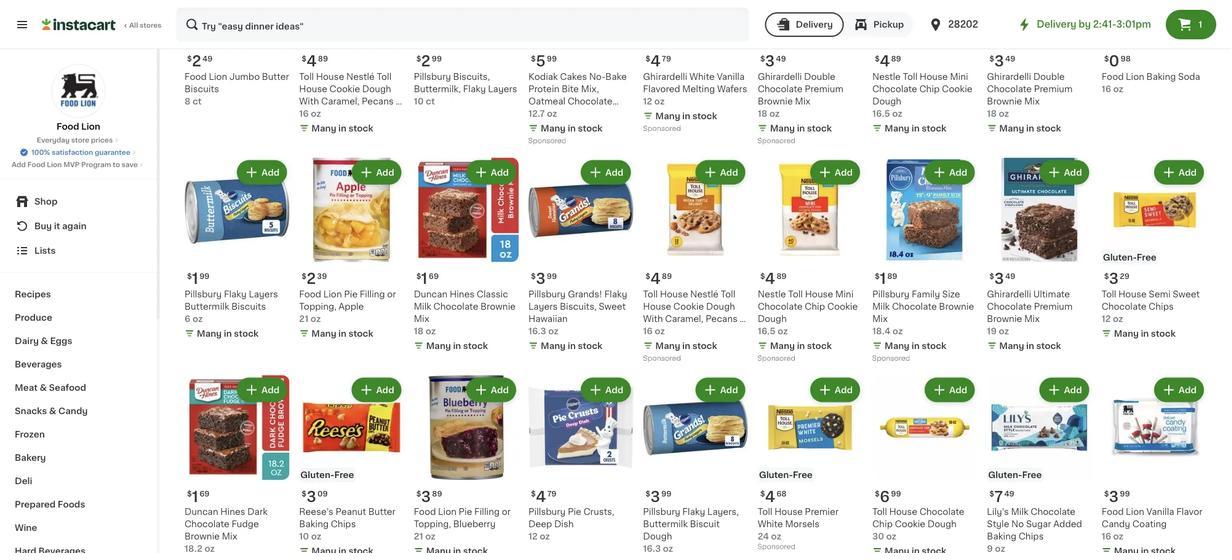 Task type: locate. For each thing, give the bounding box(es) containing it.
0 horizontal spatial milk
[[414, 303, 431, 312]]

biscuits, down grands!
[[560, 303, 597, 312]]

topping, inside food lion pie filling or topping, apple 21 oz
[[299, 303, 337, 312]]

service type group
[[765, 12, 914, 37]]

pillsbury down '$ 1 99'
[[185, 291, 222, 299]]

oatmeal
[[529, 97, 566, 106]]

1 horizontal spatial candy
[[1102, 521, 1131, 530]]

pillsbury family size milk chocolate brownie mix 18.4 oz
[[873, 291, 975, 336]]

0 horizontal spatial butter
[[262, 73, 289, 81]]

1 for duncan hines classic milk chocolate brownie mix 18 oz
[[421, 272, 428, 287]]

sweet
[[325, 109, 352, 118], [1173, 291, 1200, 299], [599, 303, 626, 312], [669, 328, 696, 336]]

1 vertical spatial candy
[[1102, 521, 1131, 530]]

white up melting
[[690, 73, 715, 81]]

2 ct from the left
[[426, 97, 435, 106]]

1 vertical spatial vanilla
[[1147, 509, 1175, 517]]

0 vertical spatial 21
[[299, 315, 309, 324]]

duncan
[[414, 291, 448, 299], [185, 509, 218, 517]]

oz inside pillsbury grands! flaky layers biscuits, sweet hawaiian 16.3 oz
[[549, 328, 559, 336]]

$ 3 09
[[302, 490, 328, 505]]

1 vertical spatial white
[[758, 521, 783, 530]]

vanilla up coating in the right of the page
[[1147, 509, 1175, 517]]

1 vertical spatial 10
[[299, 533, 309, 542]]

10 inside reese's peanut butter baking chips 10 oz
[[299, 533, 309, 542]]

mix inside pillsbury family size milk chocolate brownie mix 18.4 oz
[[873, 315, 888, 324]]

pillsbury inside pillsbury grands! flaky layers biscuits, sweet hawaiian 16.3 oz
[[529, 291, 566, 299]]

$ 1 69 up duncan hines classic milk chocolate brownie mix 18 oz
[[416, 272, 439, 287]]

99 for food lion vanilla flavor candy coating
[[1120, 491, 1130, 499]]

1 horizontal spatial butter
[[368, 509, 396, 517]]

add button for pillsbury flaky layers buttermilk biscuits
[[238, 162, 286, 184]]

food for food lion baking soda 16 oz
[[1102, 73, 1124, 81]]

gluten-free up $ 7 49
[[989, 472, 1042, 480]]

add for lily's milk chocolate style no sugar added baking chips
[[1064, 387, 1082, 395]]

ct right the 8 in the left of the page
[[193, 97, 202, 106]]

0 vertical spatial filling
[[360, 291, 385, 299]]

lion for food lion baking soda 16 oz
[[1126, 73, 1145, 81]]

toll house nestlé toll house cookie dough with caramel, pecans & semi-sweet chocolate chips
[[299, 73, 403, 130], [643, 291, 747, 348]]

hines
[[450, 291, 475, 299], [220, 509, 245, 517]]

topping, down $ 3 89
[[414, 521, 451, 530]]

1 horizontal spatial white
[[758, 521, 783, 530]]

0 horizontal spatial duncan
[[185, 509, 218, 517]]

sponsored badge image for 24 oz
[[758, 545, 795, 552]]

99 up food lion vanilla flavor candy coating 16 oz
[[1120, 491, 1130, 499]]

99 up "pillsbury flaky layers buttermilk biscuits 6 oz"
[[200, 273, 210, 280]]

no-
[[589, 73, 606, 81]]

white
[[690, 73, 715, 81], [758, 521, 783, 530]]

toll inside toll house chocolate chip cookie dough 30 oz
[[873, 509, 887, 517]]

blueberry
[[453, 521, 496, 530]]

1 vertical spatial 79
[[547, 491, 557, 499]]

lion down $ 3 89
[[438, 509, 457, 517]]

99 up buttermilk,
[[432, 55, 442, 62]]

flaky
[[463, 85, 486, 93], [224, 291, 247, 299], [605, 291, 627, 299], [683, 509, 705, 517]]

free up semi
[[1137, 254, 1157, 262]]

3 for add 'button' corresponding to ghirardelli ultimate chocolate premium brownie mix
[[995, 272, 1004, 287]]

0 horizontal spatial 16.5
[[758, 328, 776, 336]]

add button for ghirardelli ultimate chocolate premium brownie mix
[[1041, 162, 1089, 184]]

$ inside $ 3 09
[[302, 491, 307, 499]]

99 inside the $ 2 99
[[432, 55, 442, 62]]

0 horizontal spatial ghirardelli double chocolate premium brownie mix 18 oz
[[758, 73, 844, 118]]

filling inside food lion pie filling or topping, apple 21 oz
[[360, 291, 385, 299]]

add for pillsbury flaky layers buttermilk biscuits
[[262, 169, 280, 177]]

hines left classic
[[450, 291, 475, 299]]

1 for pillsbury flaky layers buttermilk biscuits 6 oz
[[192, 272, 198, 287]]

12 inside toll house semi sweet chocolate chips 12 oz
[[1102, 315, 1111, 324]]

$ 3 99 up food lion vanilla flavor candy coating 16 oz
[[1105, 490, 1130, 505]]

16 oz
[[299, 109, 321, 118], [643, 328, 665, 336]]

sponsored badge image
[[643, 126, 681, 133], [529, 138, 566, 145], [758, 138, 795, 145], [873, 356, 910, 363], [643, 356, 681, 363], [758, 356, 795, 363], [758, 545, 795, 552]]

gluten- up 09
[[301, 472, 334, 480]]

nestlé
[[347, 73, 375, 81], [691, 291, 719, 299]]

duncan inside duncan hines classic milk chocolate brownie mix 18 oz
[[414, 291, 448, 299]]

0 vertical spatial topping,
[[299, 303, 337, 312]]

again
[[62, 222, 87, 231]]

0 vertical spatial hines
[[450, 291, 475, 299]]

0 vertical spatial duncan
[[414, 291, 448, 299]]

food
[[185, 73, 207, 81], [1102, 73, 1124, 81], [57, 122, 79, 131], [27, 162, 45, 168], [299, 291, 321, 299], [414, 509, 436, 517], [1102, 509, 1124, 517]]

layers inside "pillsbury flaky layers buttermilk biscuits 6 oz"
[[249, 291, 278, 299]]

2 horizontal spatial $ 3 99
[[1105, 490, 1130, 505]]

21 for 3
[[414, 533, 423, 542]]

flaky inside pillsbury flaky layers, buttermilk biscuit dough
[[683, 509, 705, 517]]

topping, down the $ 2 39
[[299, 303, 337, 312]]

gluten-free for $ 3 29
[[1103, 254, 1157, 262]]

house inside 'toll house premier white morsels 24 oz'
[[775, 509, 803, 517]]

chocolate inside toll house chocolate chip cookie dough 30 oz
[[920, 509, 965, 517]]

0 horizontal spatial mini
[[836, 291, 854, 299]]

0 horizontal spatial nestlé
[[347, 73, 375, 81]]

product group containing 7
[[987, 376, 1092, 554]]

0 vertical spatial nestlé
[[347, 73, 375, 81]]

topping, inside food lion pie filling or topping, blueberry 21 oz
[[414, 521, 451, 530]]

produce
[[15, 314, 52, 323]]

free for $ 3 29
[[1137, 254, 1157, 262]]

biscuits inside "pillsbury flaky layers buttermilk biscuits 6 oz"
[[232, 303, 266, 312]]

free
[[1137, 254, 1157, 262], [334, 472, 354, 480], [793, 472, 813, 480], [1023, 472, 1042, 480]]

0 horizontal spatial $ 4 79
[[531, 490, 557, 505]]

prepared
[[15, 501, 56, 510]]

89 inside $ 3 89
[[432, 491, 442, 499]]

1 up duncan hines dark chocolate fudge brownie mix
[[192, 490, 198, 505]]

lion down "98"
[[1126, 73, 1145, 81]]

candy left coating in the right of the page
[[1102, 521, 1131, 530]]

1 up duncan hines classic milk chocolate brownie mix 18 oz
[[421, 272, 428, 287]]

$ inside $ 3 89
[[416, 491, 421, 499]]

1 horizontal spatial buttermilk
[[643, 521, 688, 530]]

0 vertical spatial baking
[[1147, 73, 1176, 81]]

filling up blueberry
[[475, 509, 500, 517]]

0 vertical spatial white
[[690, 73, 715, 81]]

filling
[[360, 291, 385, 299], [475, 509, 500, 517]]

premier
[[805, 509, 839, 517]]

filling up apple
[[360, 291, 385, 299]]

chips inside toll house semi sweet chocolate chips 12 oz
[[1149, 303, 1174, 312]]

lion inside 'food lion baking soda 16 oz'
[[1126, 73, 1145, 81]]

lion
[[209, 73, 227, 81], [1126, 73, 1145, 81], [81, 122, 100, 131], [47, 162, 62, 168], [324, 291, 342, 299], [438, 509, 457, 517], [1126, 509, 1145, 517]]

store
[[71, 137, 89, 144]]

toll
[[903, 73, 918, 81], [299, 73, 314, 81], [377, 73, 392, 81], [643, 291, 658, 299], [721, 291, 736, 299], [788, 291, 803, 299], [1102, 291, 1117, 299], [873, 509, 887, 517], [758, 509, 773, 517]]

99 inside '$ 1 99'
[[200, 273, 210, 280]]

in
[[683, 112, 691, 121], [568, 124, 576, 133], [912, 124, 920, 133], [339, 124, 347, 133], [797, 124, 805, 133], [1027, 124, 1035, 133], [224, 330, 232, 339], [339, 330, 347, 339], [1141, 330, 1149, 339], [568, 342, 576, 351], [912, 342, 920, 351], [453, 342, 461, 351], [683, 342, 691, 351], [797, 342, 805, 351], [1027, 342, 1035, 351]]

add button for toll house semi sweet chocolate chips
[[1156, 162, 1203, 184]]

delivery inside button
[[796, 20, 833, 29]]

filling inside food lion pie filling or topping, blueberry 21 oz
[[475, 509, 500, 517]]

1 horizontal spatial or
[[502, 509, 511, 517]]

pillsbury for pillsbury flaky layers buttermilk biscuits 6 oz
[[185, 291, 222, 299]]

0 horizontal spatial baking
[[299, 521, 329, 530]]

1 vertical spatial 21
[[414, 533, 423, 542]]

morsels
[[785, 521, 820, 530]]

1 vertical spatial 12
[[1102, 315, 1111, 324]]

vanilla up "wafers"
[[717, 73, 745, 81]]

ghirardelli white vanilla flavored melting wafers 12 oz
[[643, 73, 747, 106]]

2 horizontal spatial layers
[[529, 303, 558, 312]]

vanilla for 4
[[717, 73, 745, 81]]

0 horizontal spatial 79
[[547, 491, 557, 499]]

brownie inside ghirardelli ultimate chocolate premium brownie mix 19 oz
[[987, 315, 1023, 324]]

add button for food lion vanilla flavor candy coating
[[1156, 380, 1203, 402]]

1 horizontal spatial 10
[[414, 97, 424, 106]]

oz inside duncan hines classic milk chocolate brownie mix 18 oz
[[426, 328, 436, 336]]

0 vertical spatial or
[[387, 291, 396, 299]]

caramel,
[[321, 97, 360, 106], [665, 315, 704, 324]]

16.5
[[873, 109, 890, 118], [758, 328, 776, 336]]

1 horizontal spatial 18
[[758, 109, 768, 118]]

it
[[54, 222, 60, 231]]

1 vertical spatial mini
[[836, 291, 854, 299]]

99 for toll house chocolate chip cookie dough
[[891, 491, 901, 499]]

pillsbury for pillsbury biscuits, buttermilk, flaky layers 10 ct
[[414, 73, 451, 81]]

buttermilk for 6
[[185, 303, 229, 312]]

lily's
[[987, 509, 1009, 517]]

pillsbury inside pillsbury pie crusts, deep dish 12 oz
[[529, 509, 566, 517]]

pillsbury down $ 1 89
[[873, 291, 910, 299]]

0 vertical spatial buttermilk
[[185, 303, 229, 312]]

3 for pillsbury flaky layers, buttermilk biscuit dough's add 'button'
[[651, 490, 660, 505]]

biscuits for lion
[[185, 85, 219, 93]]

0 vertical spatial 12
[[643, 97, 653, 106]]

1 vertical spatial nestle
[[758, 291, 786, 299]]

food for food lion pie filling or topping, apple 21 oz
[[299, 291, 321, 299]]

lion down 39
[[324, 291, 342, 299]]

10 down buttermilk,
[[414, 97, 424, 106]]

10
[[414, 97, 424, 106], [299, 533, 309, 542]]

1 ct from the left
[[193, 97, 202, 106]]

prepared foods
[[15, 501, 85, 510]]

gluten-free up 29
[[1103, 254, 1157, 262]]

16.3
[[529, 328, 546, 336]]

1 vertical spatial baking
[[299, 521, 329, 530]]

$ 4 68
[[761, 490, 787, 505]]

$ 7 49
[[990, 490, 1015, 505]]

sweet inside toll house semi sweet chocolate chips 12 oz
[[1173, 291, 1200, 299]]

sponsored badge image for 16.5 oz
[[758, 356, 795, 363]]

0 vertical spatial 79
[[662, 55, 671, 62]]

1 up 18.4
[[880, 272, 886, 287]]

milk inside duncan hines classic milk chocolate brownie mix 18 oz
[[414, 303, 431, 312]]

pillsbury up deep on the left bottom of the page
[[529, 509, 566, 517]]

pillsbury grands! flaky layers biscuits, sweet hawaiian 16.3 oz
[[529, 291, 627, 336]]

$ 0 98
[[1105, 54, 1131, 69]]

0 vertical spatial biscuits,
[[453, 73, 490, 81]]

vanilla inside food lion vanilla flavor candy coating 16 oz
[[1147, 509, 1175, 517]]

1 vertical spatial or
[[502, 509, 511, 517]]

2 up buttermilk,
[[421, 54, 431, 69]]

vanilla inside ghirardelli white vanilla flavored melting wafers 12 oz
[[717, 73, 745, 81]]

dairy
[[15, 337, 39, 346]]

free for $ 7 49
[[1023, 472, 1042, 480]]

0 vertical spatial $ 4 79
[[646, 54, 671, 69]]

0 horizontal spatial 21
[[299, 315, 309, 324]]

1 up "pillsbury flaky layers buttermilk biscuits 6 oz"
[[192, 272, 198, 287]]

0 vertical spatial caramel,
[[321, 97, 360, 106]]

candy
[[58, 407, 88, 416], [1102, 521, 1131, 530]]

89
[[892, 55, 902, 62], [318, 55, 328, 62], [888, 273, 898, 280], [662, 273, 672, 280], [777, 273, 787, 280], [432, 491, 442, 499]]

free up lily's milk chocolate style no sugar added baking chips
[[1023, 472, 1042, 480]]

lion up coating in the right of the page
[[1126, 509, 1145, 517]]

10 down reese's
[[299, 533, 309, 542]]

lion up store
[[81, 122, 100, 131]]

lion inside food lion vanilla flavor candy coating 16 oz
[[1126, 509, 1145, 517]]

$ 1 69 for duncan hines dark chocolate fudge brownie mix
[[187, 490, 210, 505]]

21 for 2
[[299, 315, 309, 324]]

0 vertical spatial semi-
[[299, 109, 325, 118]]

oz inside food lion vanilla flavor candy coating 16 oz
[[1114, 533, 1124, 542]]

add for food lion pie filling or topping, blueberry
[[491, 387, 509, 395]]

0 horizontal spatial pie
[[344, 291, 358, 299]]

0 vertical spatial nestle toll house mini chocolate chip cookie dough 16.5 oz
[[873, 73, 973, 118]]

duncan inside duncan hines dark chocolate fudge brownie mix
[[185, 509, 218, 517]]

buttermilk inside pillsbury flaky layers, buttermilk biscuit dough
[[643, 521, 688, 530]]

ultimate
[[1034, 291, 1070, 299]]

ghirardelli double chocolate premium brownie mix 18 oz
[[758, 73, 844, 118], [987, 73, 1073, 118]]

house inside toll house chocolate chip cookie dough 30 oz
[[890, 509, 918, 517]]

2 horizontal spatial baking
[[1147, 73, 1176, 81]]

1 horizontal spatial biscuits
[[232, 303, 266, 312]]

$ 4 79
[[646, 54, 671, 69], [531, 490, 557, 505]]

0 horizontal spatial 12
[[529, 533, 538, 542]]

biscuits, up buttermilk,
[[453, 73, 490, 81]]

layers inside pillsbury grands! flaky layers biscuits, sweet hawaiian 16.3 oz
[[529, 303, 558, 312]]

baking inside reese's peanut butter baking chips 10 oz
[[299, 521, 329, 530]]

baking left soda
[[1147, 73, 1176, 81]]

gluten- up $ 7 49
[[989, 472, 1023, 480]]

29
[[1120, 273, 1130, 280]]

butter right jumbo
[[262, 73, 289, 81]]

2 horizontal spatial 12
[[1102, 315, 1111, 324]]

$ 3 49 down "28202" popup button
[[990, 54, 1016, 69]]

added
[[1054, 521, 1083, 530]]

gluten- up 68
[[759, 472, 793, 480]]

dough inside pillsbury flaky layers, buttermilk biscuit dough
[[643, 533, 672, 542]]

lion inside food lion pie filling or topping, apple 21 oz
[[324, 291, 342, 299]]

99 up toll house chocolate chip cookie dough 30 oz
[[891, 491, 901, 499]]

$ 3 99 for pillsbury grands! flaky layers biscuits, sweet hawaiian
[[531, 272, 557, 287]]

food lion logo image
[[51, 64, 106, 118]]

99 for kodiak cakes no-bake protein bite mix, oatmeal chocolate chip
[[547, 55, 557, 62]]

add button for duncan hines classic milk chocolate brownie mix
[[468, 162, 515, 184]]

dark
[[248, 509, 268, 517]]

2 left 39
[[307, 272, 316, 287]]

free for $ 4 68
[[793, 472, 813, 480]]

or for 2
[[387, 291, 396, 299]]

gluten-free up 09
[[301, 472, 354, 480]]

food inside food lion jumbo butter biscuits 8 ct
[[185, 73, 207, 81]]

3 up food lion vanilla flavor candy coating 16 oz
[[1109, 490, 1119, 505]]

1 up soda
[[1199, 20, 1203, 29]]

1 horizontal spatial duncan
[[414, 291, 448, 299]]

pillsbury for pillsbury flaky layers, buttermilk biscuit dough
[[643, 509, 681, 517]]

milk
[[873, 303, 890, 312], [414, 303, 431, 312], [1011, 509, 1029, 517]]

1 vertical spatial 6
[[880, 490, 890, 505]]

0 vertical spatial butter
[[262, 73, 289, 81]]

3 up food lion pie filling or topping, blueberry 21 oz
[[421, 490, 431, 505]]

1 horizontal spatial pie
[[459, 509, 472, 517]]

pillsbury pie crusts, deep dish 12 oz
[[529, 509, 615, 542]]

3 up ghirardelli ultimate chocolate premium brownie mix 19 oz
[[995, 272, 1004, 287]]

3 for reese's peanut butter baking chips's add 'button'
[[307, 490, 316, 505]]

1 horizontal spatial hines
[[450, 291, 475, 299]]

None search field
[[176, 7, 749, 42]]

79 up flavored
[[662, 55, 671, 62]]

12
[[643, 97, 653, 106], [1102, 315, 1111, 324], [529, 533, 538, 542]]

16 inside 'food lion baking soda 16 oz'
[[1102, 85, 1112, 93]]

0 vertical spatial mini
[[950, 73, 969, 81]]

Search field
[[177, 9, 748, 41]]

$ 2 39
[[302, 272, 327, 287]]

ct down buttermilk,
[[426, 97, 435, 106]]

duncan for chocolate
[[185, 509, 218, 517]]

$ 3 49 up ghirardelli ultimate chocolate premium brownie mix 19 oz
[[990, 272, 1016, 287]]

$ 4 79 up flavored
[[646, 54, 671, 69]]

$ 3 99 up pillsbury flaky layers, buttermilk biscuit dough
[[646, 490, 672, 505]]

pie up blueberry
[[459, 509, 472, 517]]

1 horizontal spatial nestle
[[873, 73, 901, 81]]

12 inside ghirardelli white vanilla flavored melting wafers 12 oz
[[643, 97, 653, 106]]

69 up duncan hines dark chocolate fudge brownie mix
[[200, 491, 210, 499]]

gluten-free up 68
[[759, 472, 813, 480]]

99 up pillsbury flaky layers, buttermilk biscuit dough
[[662, 491, 672, 499]]

1 horizontal spatial biscuits,
[[560, 303, 597, 312]]

butter right peanut at left
[[368, 509, 396, 517]]

pecans
[[362, 97, 394, 106], [706, 315, 738, 324]]

add for duncan hines dark chocolate fudge brownie mix
[[262, 387, 280, 395]]

1 vertical spatial biscuits,
[[560, 303, 597, 312]]

3 left 29
[[1109, 272, 1119, 287]]

99 inside $ 6 99
[[891, 491, 901, 499]]

brownie inside pillsbury family size milk chocolate brownie mix 18.4 oz
[[939, 303, 975, 312]]

seafood
[[49, 384, 86, 393]]

$ 4 79 for pillsbury pie crusts, deep dish
[[531, 490, 557, 505]]

$ 1 69
[[416, 272, 439, 287], [187, 490, 210, 505]]

add button for food lion pie filling or topping, apple
[[353, 162, 400, 184]]

guarantee
[[95, 149, 130, 156]]

food for food lion vanilla flavor candy coating 16 oz
[[1102, 509, 1124, 517]]

3 up hawaiian
[[536, 272, 546, 287]]

lion inside food lion pie filling or topping, blueberry 21 oz
[[438, 509, 457, 517]]

pillsbury up hawaiian
[[529, 291, 566, 299]]

99 up hawaiian
[[547, 273, 557, 280]]

add for reese's peanut butter baking chips
[[376, 387, 394, 395]]

food inside food lion vanilla flavor candy coating 16 oz
[[1102, 509, 1124, 517]]

0 horizontal spatial layers
[[249, 291, 278, 299]]

chip inside toll house chocolate chip cookie dough 30 oz
[[873, 521, 893, 530]]

$ 3 99 up hawaiian
[[531, 272, 557, 287]]

0 horizontal spatial $ 1 69
[[187, 490, 210, 505]]

4
[[880, 54, 890, 69], [307, 54, 317, 69], [651, 54, 661, 69], [651, 272, 661, 287], [765, 272, 776, 287], [536, 490, 546, 505], [765, 490, 776, 505]]

pillsbury inside pillsbury family size milk chocolate brownie mix 18.4 oz
[[873, 291, 910, 299]]

pie inside pillsbury pie crusts, deep dish 12 oz
[[568, 509, 582, 517]]

99
[[547, 55, 557, 62], [432, 55, 442, 62], [200, 273, 210, 280], [547, 273, 557, 280], [891, 491, 901, 499], [662, 491, 672, 499], [1120, 491, 1130, 499]]

1 horizontal spatial $ 3 99
[[646, 490, 672, 505]]

milk for $ 1 89
[[873, 303, 890, 312]]

product group containing 2
[[299, 158, 404, 343]]

add for ghirardelli ultimate chocolate premium brownie mix
[[1064, 169, 1082, 177]]

flavored
[[643, 85, 680, 93]]

food lion vanilla flavor candy coating 16 oz
[[1102, 509, 1203, 542]]

99 for pillsbury biscuits, buttermilk, flaky layers
[[432, 55, 442, 62]]

0 vertical spatial candy
[[58, 407, 88, 416]]

premium inside ghirardelli ultimate chocolate premium brownie mix 19 oz
[[1034, 303, 1073, 312]]

buttermilk left biscuit at the right of the page
[[643, 521, 688, 530]]

save
[[122, 162, 138, 168]]

0 horizontal spatial 2
[[192, 54, 201, 69]]

candy down seafood
[[58, 407, 88, 416]]

0 horizontal spatial topping,
[[299, 303, 337, 312]]

1 horizontal spatial 6
[[880, 490, 890, 505]]

filling for 3
[[475, 509, 500, 517]]

12 down deep on the left bottom of the page
[[529, 533, 538, 542]]

0
[[1109, 54, 1120, 69]]

1 horizontal spatial 12
[[643, 97, 653, 106]]

pillsbury up buttermilk,
[[414, 73, 451, 81]]

0 vertical spatial nestle
[[873, 73, 901, 81]]

biscuits inside food lion jumbo butter biscuits 8 ct
[[185, 85, 219, 93]]

2 up food lion jumbo butter biscuits 8 ct
[[192, 54, 201, 69]]

add button for pillsbury pie crusts, deep dish
[[582, 380, 630, 402]]

product group
[[529, 0, 634, 148], [643, 0, 748, 136], [758, 0, 863, 148], [185, 158, 289, 343], [299, 158, 404, 343], [414, 158, 519, 355], [529, 158, 634, 355], [643, 158, 748, 366], [758, 158, 863, 366], [873, 158, 978, 366], [987, 158, 1092, 355], [1102, 158, 1207, 343], [185, 376, 289, 554], [299, 376, 404, 554], [414, 376, 519, 554], [529, 376, 634, 544], [643, 376, 748, 554], [758, 376, 863, 554], [873, 376, 978, 554], [987, 376, 1092, 554], [1102, 376, 1207, 554]]

mix inside duncan hines dark chocolate fudge brownie mix
[[222, 533, 237, 542]]

6 down '$ 1 99'
[[185, 315, 190, 324]]

add button for pillsbury grands! flaky layers biscuits, sweet hawaiian
[[582, 162, 630, 184]]

1 horizontal spatial baking
[[987, 533, 1017, 542]]

0 horizontal spatial toll house nestlé toll house cookie dough with caramel, pecans & semi-sweet chocolate chips
[[299, 73, 403, 130]]

1 horizontal spatial layers
[[488, 85, 517, 93]]

99 right 5
[[547, 55, 557, 62]]

79
[[662, 55, 671, 62], [547, 491, 557, 499]]

free up 'premier'
[[793, 472, 813, 480]]

$ 4 79 up deep on the left bottom of the page
[[531, 490, 557, 505]]

21 down $ 3 89
[[414, 533, 423, 542]]

food lion jumbo butter biscuits 8 ct
[[185, 73, 289, 106]]

1 horizontal spatial delivery
[[1037, 20, 1077, 29]]

dough inside toll house chocolate chip cookie dough 30 oz
[[928, 521, 957, 530]]

buttermilk inside "pillsbury flaky layers buttermilk biscuits 6 oz"
[[185, 303, 229, 312]]

pillsbury inside pillsbury flaky layers, buttermilk biscuit dough
[[643, 509, 681, 517]]

0 vertical spatial biscuits
[[185, 85, 219, 93]]

3 left 09
[[307, 490, 316, 505]]

baking down reese's
[[299, 521, 329, 530]]

hines up fudge
[[220, 509, 245, 517]]

0 vertical spatial toll house nestlé toll house cookie dough with caramel, pecans & semi-sweet chocolate chips
[[299, 73, 403, 130]]

89 inside $ 1 89
[[888, 273, 898, 280]]

hines for chocolate
[[450, 291, 475, 299]]

99 inside $ 5 99
[[547, 55, 557, 62]]

69 up duncan hines classic milk chocolate brownie mix 18 oz
[[429, 273, 439, 280]]

$ 3 99 for food lion vanilla flavor candy coating
[[1105, 490, 1130, 505]]

free up peanut at left
[[334, 472, 354, 480]]

hines inside duncan hines classic milk chocolate brownie mix 18 oz
[[450, 291, 475, 299]]

stock
[[693, 112, 717, 121], [578, 124, 603, 133], [922, 124, 947, 133], [349, 124, 373, 133], [807, 124, 832, 133], [1037, 124, 1061, 133], [234, 330, 259, 339], [349, 330, 373, 339], [1151, 330, 1176, 339], [578, 342, 603, 351], [922, 342, 947, 351], [463, 342, 488, 351], [693, 342, 717, 351], [807, 342, 832, 351], [1037, 342, 1061, 351]]

1 horizontal spatial toll house nestlé toll house cookie dough with caramel, pecans & semi-sweet chocolate chips
[[643, 291, 747, 348]]

instacart logo image
[[42, 17, 116, 32]]

pie up apple
[[344, 291, 358, 299]]

pillsbury for pillsbury family size milk chocolate brownie mix 18.4 oz
[[873, 291, 910, 299]]

buy
[[34, 222, 52, 231]]

oz inside reese's peanut butter baking chips 10 oz
[[311, 533, 322, 542]]

vanilla
[[717, 73, 745, 81], [1147, 509, 1175, 517]]

$ 1 69 up duncan hines dark chocolate fudge brownie mix
[[187, 490, 210, 505]]

pie for 2
[[344, 291, 358, 299]]

duncan hines classic milk chocolate brownie mix 18 oz
[[414, 291, 516, 336]]

many
[[656, 112, 680, 121], [541, 124, 566, 133], [885, 124, 910, 133], [312, 124, 336, 133], [770, 124, 795, 133], [1000, 124, 1025, 133], [197, 330, 222, 339], [312, 330, 336, 339], [1114, 330, 1139, 339], [541, 342, 566, 351], [885, 342, 910, 351], [426, 342, 451, 351], [656, 342, 680, 351], [770, 342, 795, 351], [1000, 342, 1025, 351]]

$ inside $ 7 49
[[990, 491, 995, 499]]

gluten- up 29
[[1103, 254, 1137, 262]]

12 down flavored
[[643, 97, 653, 106]]

0 vertical spatial with
[[299, 97, 319, 106]]

1 vertical spatial pecans
[[706, 315, 738, 324]]

pie inside food lion pie filling or topping, apple 21 oz
[[344, 291, 358, 299]]

49
[[203, 55, 213, 62], [776, 55, 786, 62], [1006, 55, 1016, 62], [1006, 273, 1016, 280], [1005, 491, 1015, 499]]

candy inside food lion vanilla flavor candy coating 16 oz
[[1102, 521, 1131, 530]]

pie up dish
[[568, 509, 582, 517]]

layers inside the pillsbury biscuits, buttermilk, flaky layers 10 ct
[[488, 85, 517, 93]]

food inside 'food lion baking soda 16 oz'
[[1102, 73, 1124, 81]]

food inside food lion pie filling or topping, blueberry 21 oz
[[414, 509, 436, 517]]

free for $ 3 09
[[334, 472, 354, 480]]

buttermilk down '$ 1 99'
[[185, 303, 229, 312]]

butter inside reese's peanut butter baking chips 10 oz
[[368, 509, 396, 517]]

1 horizontal spatial double
[[1034, 73, 1065, 81]]

0 horizontal spatial filling
[[360, 291, 385, 299]]

add for pillsbury flaky layers, buttermilk biscuit dough
[[720, 387, 738, 395]]

toll house premier white morsels 24 oz
[[758, 509, 839, 542]]

$ 4 89
[[875, 54, 902, 69], [302, 54, 328, 69], [646, 272, 672, 287], [761, 272, 787, 287]]

lion down $ 2 49 on the left of page
[[209, 73, 227, 81]]

1 vertical spatial biscuits
[[232, 303, 266, 312]]

1 vertical spatial nestlé
[[691, 291, 719, 299]]

1 vertical spatial hines
[[220, 509, 245, 517]]

pillsbury for pillsbury grands! flaky layers biscuits, sweet hawaiian 16.3 oz
[[529, 291, 566, 299]]

white up 24 on the bottom right of the page
[[758, 521, 783, 530]]

delivery
[[1037, 20, 1077, 29], [796, 20, 833, 29]]

add button for toll house chocolate chip cookie dough
[[926, 380, 974, 402]]

$ 3 49
[[761, 54, 786, 69], [990, 54, 1016, 69], [990, 272, 1016, 287]]

0 horizontal spatial biscuits
[[185, 85, 219, 93]]

6 up 30
[[880, 490, 890, 505]]

$ 3 99
[[531, 272, 557, 287], [646, 490, 672, 505], [1105, 490, 1130, 505]]

69
[[429, 273, 439, 280], [200, 491, 210, 499]]

baking down style
[[987, 533, 1017, 542]]

1 horizontal spatial $ 4 79
[[646, 54, 671, 69]]

brownie inside duncan hines dark chocolate fudge brownie mix
[[185, 533, 220, 542]]

ct inside the pillsbury biscuits, buttermilk, flaky layers 10 ct
[[426, 97, 435, 106]]

1 horizontal spatial filling
[[475, 509, 500, 517]]

0 horizontal spatial double
[[804, 73, 836, 81]]

pillsbury inside "pillsbury flaky layers buttermilk biscuits 6 oz"
[[185, 291, 222, 299]]

3 up pillsbury flaky layers, buttermilk biscuit dough
[[651, 490, 660, 505]]

0 horizontal spatial $ 3 99
[[531, 272, 557, 287]]

pillsbury left the layers,
[[643, 509, 681, 517]]

add
[[12, 162, 26, 168], [262, 169, 280, 177], [376, 169, 394, 177], [491, 169, 509, 177], [606, 169, 624, 177], [720, 169, 738, 177], [835, 169, 853, 177], [950, 169, 968, 177], [1064, 169, 1082, 177], [1179, 169, 1197, 177], [262, 387, 280, 395], [376, 387, 394, 395], [491, 387, 509, 395], [606, 387, 624, 395], [720, 387, 738, 395], [835, 387, 853, 395], [950, 387, 968, 395], [1064, 387, 1082, 395], [1179, 387, 1197, 395]]

buttermilk for dough
[[643, 521, 688, 530]]

butter
[[262, 73, 289, 81], [368, 509, 396, 517]]

deep
[[529, 521, 552, 530]]

gluten- for $ 7 49
[[989, 472, 1023, 480]]

chips
[[299, 122, 324, 130], [1149, 303, 1174, 312], [643, 340, 669, 348], [331, 521, 356, 530], [1019, 533, 1044, 542]]

1 for pillsbury family size milk chocolate brownie mix 18.4 oz
[[880, 272, 886, 287]]

18 inside duncan hines classic milk chocolate brownie mix 18 oz
[[414, 328, 424, 336]]

21 down the $ 2 39
[[299, 315, 309, 324]]

79 up deep on the left bottom of the page
[[547, 491, 557, 499]]

everyday store prices link
[[37, 135, 120, 145]]

0 horizontal spatial delivery
[[796, 20, 833, 29]]

2 horizontal spatial milk
[[1011, 509, 1029, 517]]

2 for $ 2 39
[[307, 272, 316, 287]]

food lion
[[57, 122, 100, 131]]

snacks
[[15, 407, 47, 416]]

12 down $ 3 29
[[1102, 315, 1111, 324]]



Task type: describe. For each thing, give the bounding box(es) containing it.
$ inside $ 6 99
[[875, 491, 880, 499]]

biscuits, inside pillsbury grands! flaky layers biscuits, sweet hawaiian 16.3 oz
[[560, 303, 597, 312]]

chips inside lily's milk chocolate style no sugar added baking chips
[[1019, 533, 1044, 542]]

pillsbury biscuits, buttermilk, flaky layers 10 ct
[[414, 73, 517, 106]]

chocolate inside duncan hines classic milk chocolate brownie mix 18 oz
[[434, 303, 478, 312]]

deli
[[15, 478, 32, 486]]

chocolate inside pillsbury family size milk chocolate brownie mix 18.4 oz
[[892, 303, 937, 312]]

oz inside food lion pie filling or topping, blueberry 21 oz
[[425, 533, 436, 542]]

& for candy
[[49, 407, 56, 416]]

69 for duncan hines classic milk chocolate brownie mix
[[429, 273, 439, 280]]

product group containing 5
[[529, 0, 634, 148]]

hines for fudge
[[220, 509, 245, 517]]

sponsored badge image for 18.4 oz
[[873, 356, 910, 363]]

baking inside lily's milk chocolate style no sugar added baking chips
[[987, 533, 1017, 542]]

add button for lily's milk chocolate style no sugar added baking chips
[[1041, 380, 1089, 402]]

2 double from the left
[[1034, 73, 1065, 81]]

buy it again link
[[7, 214, 150, 239]]

1 horizontal spatial 16 oz
[[643, 328, 665, 336]]

vanilla for 3
[[1147, 509, 1175, 517]]

cookie inside toll house chocolate chip cookie dough 30 oz
[[895, 521, 926, 530]]

chocolate inside "kodiak cakes no-bake protein bite mix, oatmeal chocolate chip"
[[568, 97, 613, 106]]

add for pillsbury pie crusts, deep dish
[[606, 387, 624, 395]]

no
[[1012, 521, 1024, 530]]

food lion pie filling or topping, apple 21 oz
[[299, 291, 396, 324]]

protein
[[529, 85, 560, 93]]

buy it again
[[34, 222, 87, 231]]

brownie inside duncan hines classic milk chocolate brownie mix 18 oz
[[481, 303, 516, 312]]

program
[[81, 162, 111, 168]]

lists
[[34, 247, 56, 255]]

delivery for delivery by 2:41-3:01pm
[[1037, 20, 1077, 29]]

frozen
[[15, 431, 45, 439]]

sponsored badge image for 12 oz
[[643, 126, 681, 133]]

filling for 2
[[360, 291, 385, 299]]

99 for pillsbury flaky layers, buttermilk biscuit dough
[[662, 491, 672, 499]]

12 for 3
[[1102, 315, 1111, 324]]

1 horizontal spatial pecans
[[706, 315, 738, 324]]

shop
[[34, 198, 57, 206]]

family
[[912, 291, 940, 299]]

frozen link
[[7, 423, 150, 447]]

flaky inside pillsbury grands! flaky layers biscuits, sweet hawaiian 16.3 oz
[[605, 291, 627, 299]]

house inside toll house semi sweet chocolate chips 12 oz
[[1119, 291, 1147, 299]]

flaky inside the pillsbury biscuits, buttermilk, flaky layers 10 ct
[[463, 85, 486, 93]]

add button for duncan hines dark chocolate fudge brownie mix
[[238, 380, 286, 402]]

meat & seafood link
[[7, 377, 150, 400]]

bake
[[606, 73, 627, 81]]

oz inside pillsbury family size milk chocolate brownie mix 18.4 oz
[[893, 328, 903, 336]]

fudge
[[232, 521, 259, 530]]

1 horizontal spatial 16.5
[[873, 109, 890, 118]]

prices
[[91, 137, 113, 144]]

1 vertical spatial 16.5
[[758, 328, 776, 336]]

5
[[536, 54, 546, 69]]

oz inside ghirardelli white vanilla flavored melting wafers 12 oz
[[655, 97, 665, 106]]

100% satisfaction guarantee
[[31, 149, 130, 156]]

soda
[[1179, 73, 1201, 81]]

oz inside "pillsbury flaky layers buttermilk biscuits 6 oz"
[[193, 315, 203, 324]]

food lion pie filling or topping, blueberry 21 oz
[[414, 509, 511, 542]]

toll inside toll house semi sweet chocolate chips 12 oz
[[1102, 291, 1117, 299]]

$ 1 89
[[875, 272, 898, 287]]

lion for food lion vanilla flavor candy coating 16 oz
[[1126, 509, 1145, 517]]

milk for $ 1 69
[[414, 303, 431, 312]]

2 horizontal spatial 18
[[987, 109, 997, 118]]

$ inside $ 2 49
[[187, 55, 192, 62]]

3 down "28202" popup button
[[995, 54, 1004, 69]]

add food lion mvp program to save
[[12, 162, 138, 168]]

0 horizontal spatial nestle
[[758, 291, 786, 299]]

add button for reese's peanut butter baking chips
[[353, 380, 400, 402]]

1 horizontal spatial nestle toll house mini chocolate chip cookie dough 16.5 oz
[[873, 73, 973, 118]]

49 inside $ 2 49
[[203, 55, 213, 62]]

gluten- for $ 3 29
[[1103, 254, 1137, 262]]

duncan hines dark chocolate fudge brownie mix
[[185, 509, 268, 542]]

oz inside toll house semi sweet chocolate chips 12 oz
[[1113, 315, 1124, 324]]

pillsbury for pillsbury pie crusts, deep dish 12 oz
[[529, 509, 566, 517]]

bakery
[[15, 454, 46, 463]]

foods
[[58, 501, 85, 510]]

all
[[129, 22, 138, 29]]

beverages link
[[7, 353, 150, 377]]

1 vertical spatial caramel,
[[665, 315, 704, 324]]

recipes
[[15, 291, 51, 299]]

0 horizontal spatial nestle toll house mini chocolate chip cookie dough 16.5 oz
[[758, 291, 858, 336]]

semi
[[1149, 291, 1171, 299]]

add button for food lion pie filling or topping, blueberry
[[468, 380, 515, 402]]

eggs
[[50, 337, 72, 346]]

gluten-free for $ 7 49
[[989, 472, 1042, 480]]

1 horizontal spatial mini
[[950, 73, 969, 81]]

buttermilk,
[[414, 85, 461, 93]]

add for toll house semi sweet chocolate chips
[[1179, 169, 1197, 177]]

all stores
[[129, 22, 162, 29]]

oz inside toll house chocolate chip cookie dough 30 oz
[[887, 533, 897, 542]]

79 for pillsbury pie crusts, deep dish
[[547, 491, 557, 499]]

food for food lion jumbo butter biscuits 8 ct
[[185, 73, 207, 81]]

3 for add 'button' associated with pillsbury grands! flaky layers biscuits, sweet hawaiian
[[536, 272, 546, 287]]

3:01pm
[[1117, 20, 1152, 29]]

food lion baking soda 16 oz
[[1102, 73, 1201, 93]]

18.4
[[873, 328, 891, 336]]

$ 3 99 for pillsbury flaky layers, buttermilk biscuit dough
[[646, 490, 672, 505]]

oz inside 'toll house premier white morsels 24 oz'
[[771, 533, 782, 542]]

lion for food lion pie filling or topping, apple 21 oz
[[324, 291, 342, 299]]

white inside ghirardelli white vanilla flavored melting wafers 12 oz
[[690, 73, 715, 81]]

$ inside $ 0 98
[[1105, 55, 1109, 62]]

add for food lion pie filling or topping, apple
[[376, 169, 394, 177]]

1 horizontal spatial semi-
[[643, 328, 669, 336]]

0 horizontal spatial pecans
[[362, 97, 394, 106]]

wine
[[15, 524, 37, 533]]

chocolate inside lily's milk chocolate style no sugar added baking chips
[[1031, 509, 1076, 517]]

6 inside "pillsbury flaky layers buttermilk biscuits 6 oz"
[[185, 315, 190, 324]]

49 inside $ 7 49
[[1005, 491, 1015, 499]]

toll inside 'toll house premier white morsels 24 oz'
[[758, 509, 773, 517]]

lists link
[[7, 239, 150, 263]]

stores
[[140, 22, 162, 29]]

ghirardelli inside ghirardelli white vanilla flavored melting wafers 12 oz
[[643, 73, 688, 81]]

$ inside $ 1 89
[[875, 273, 880, 280]]

bakery link
[[7, 447, 150, 470]]

gluten- for $ 4 68
[[759, 472, 793, 480]]

classic
[[477, 291, 508, 299]]

28202
[[949, 20, 979, 29]]

add for toll house chocolate chip cookie dough
[[950, 387, 968, 395]]

coating
[[1133, 521, 1167, 530]]

delivery button
[[765, 12, 844, 37]]

oz inside 'food lion baking soda 16 oz'
[[1114, 85, 1124, 93]]

12 for 4
[[643, 97, 653, 106]]

& for seafood
[[40, 384, 47, 393]]

99 for pillsbury grands! flaky layers biscuits, sweet hawaiian
[[547, 273, 557, 280]]

ghirardelli inside ghirardelli ultimate chocolate premium brownie mix 19 oz
[[987, 291, 1032, 299]]

lion for food lion pie filling or topping, blueberry 21 oz
[[438, 509, 457, 517]]

biscuits for flaky
[[232, 303, 266, 312]]

biscuits, inside the pillsbury biscuits, buttermilk, flaky layers 10 ct
[[453, 73, 490, 81]]

gluten- for $ 3 09
[[301, 472, 334, 480]]

topping, for 3
[[414, 521, 451, 530]]

1 double from the left
[[804, 73, 836, 81]]

chip inside "kodiak cakes no-bake protein bite mix, oatmeal chocolate chip"
[[529, 109, 549, 118]]

chocolate inside ghirardelli ultimate chocolate premium brownie mix 19 oz
[[987, 303, 1032, 312]]

$ 1 69 for duncan hines classic milk chocolate brownie mix
[[416, 272, 439, 287]]

jumbo
[[230, 73, 260, 81]]

mix,
[[581, 85, 599, 93]]

sponsored badge image for 18 oz
[[758, 138, 795, 145]]

19
[[987, 328, 997, 336]]

everyday
[[37, 137, 70, 144]]

99 for pillsbury flaky layers buttermilk biscuits
[[200, 273, 210, 280]]

add food lion mvp program to save link
[[12, 160, 145, 170]]

add for pillsbury grands! flaky layers biscuits, sweet hawaiian
[[606, 169, 624, 177]]

reese's
[[299, 509, 334, 517]]

3 down delivery button
[[765, 54, 775, 69]]

chips inside reese's peanut butter baking chips 10 oz
[[331, 521, 356, 530]]

by
[[1079, 20, 1091, 29]]

1 vertical spatial with
[[643, 315, 663, 324]]

mix inside duncan hines classic milk chocolate brownie mix 18 oz
[[414, 315, 429, 324]]

white inside 'toll house premier white morsels 24 oz'
[[758, 521, 783, 530]]

2 ghirardelli double chocolate premium brownie mix 18 oz from the left
[[987, 73, 1073, 118]]

sweet inside pillsbury grands! flaky layers biscuits, sweet hawaiian 16.3 oz
[[599, 303, 626, 312]]

flaky inside "pillsbury flaky layers buttermilk biscuits 6 oz"
[[224, 291, 247, 299]]

$ 4 79 for ghirardelli white vanilla flavored melting wafers
[[646, 54, 671, 69]]

0 horizontal spatial with
[[299, 97, 319, 106]]

toll house semi sweet chocolate chips 12 oz
[[1102, 291, 1200, 324]]

12 inside pillsbury pie crusts, deep dish 12 oz
[[529, 533, 538, 542]]

$ inside $ 5 99
[[531, 55, 536, 62]]

baking inside 'food lion baking soda 16 oz'
[[1147, 73, 1176, 81]]

0 vertical spatial 16 oz
[[299, 109, 321, 118]]

3 for add 'button' associated with food lion pie filling or topping, blueberry
[[421, 490, 431, 505]]

oz inside pillsbury pie crusts, deep dish 12 oz
[[540, 533, 550, 542]]

pillsbury flaky layers buttermilk biscuits 6 oz
[[185, 291, 278, 324]]

$ 5 99
[[531, 54, 557, 69]]

$ 3 49 down delivery button
[[761, 54, 786, 69]]

reese's peanut butter baking chips 10 oz
[[299, 509, 396, 542]]

0 horizontal spatial candy
[[58, 407, 88, 416]]

snacks & candy link
[[7, 400, 150, 423]]

$ inside the $ 2 99
[[416, 55, 421, 62]]

add for duncan hines classic milk chocolate brownie mix
[[491, 169, 509, 177]]

topping, for 2
[[299, 303, 337, 312]]

oz inside ghirardelli ultimate chocolate premium brownie mix 19 oz
[[999, 328, 1009, 336]]

ct for $ 2 49
[[193, 97, 202, 106]]

79 for ghirardelli white vanilla flavored melting wafers
[[662, 55, 671, 62]]

chocolate inside toll house semi sweet chocolate chips 12 oz
[[1102, 303, 1147, 312]]

12.7 oz
[[529, 109, 557, 118]]

69 for duncan hines dark chocolate fudge brownie mix
[[200, 491, 210, 499]]

28202 button
[[929, 7, 1003, 42]]

mix inside ghirardelli ultimate chocolate premium brownie mix 19 oz
[[1025, 315, 1040, 324]]

mvp
[[63, 162, 80, 168]]

lion for food lion
[[81, 122, 100, 131]]

dairy & eggs
[[15, 337, 72, 346]]

gluten-free for $ 3 09
[[301, 472, 354, 480]]

0 horizontal spatial caramel,
[[321, 97, 360, 106]]

oz inside food lion pie filling or topping, apple 21 oz
[[311, 315, 321, 324]]

pickup button
[[844, 12, 914, 37]]

apple
[[339, 303, 364, 312]]

toll house chocolate chip cookie dough 30 oz
[[873, 509, 965, 542]]

everyday store prices
[[37, 137, 113, 144]]

1 inside button
[[1199, 20, 1203, 29]]

delivery for delivery
[[796, 20, 833, 29]]

lion left mvp
[[47, 162, 62, 168]]

milk inside lily's milk chocolate style no sugar added baking chips
[[1011, 509, 1029, 517]]

10 for reese's peanut butter baking chips 10 oz
[[299, 533, 309, 542]]

dish
[[554, 521, 574, 530]]

melting
[[683, 85, 715, 93]]

lion for food lion jumbo butter biscuits 8 ct
[[209, 73, 227, 81]]

recipes link
[[7, 283, 150, 307]]

$ inside the $ 2 39
[[302, 273, 307, 280]]

$ inside $ 3 29
[[1105, 273, 1109, 280]]

gluten-free for $ 4 68
[[759, 472, 813, 480]]

cakes
[[560, 73, 587, 81]]

pickup
[[874, 20, 904, 29]]

delivery by 2:41-3:01pm link
[[1018, 17, 1152, 32]]

2 for $ 2 99
[[421, 54, 431, 69]]

1 ghirardelli double chocolate premium brownie mix 18 oz from the left
[[758, 73, 844, 118]]

chocolate inside duncan hines dark chocolate fudge brownie mix
[[185, 521, 229, 530]]

$ inside $ 4 68
[[761, 491, 765, 499]]

3 for add 'button' corresponding to toll house semi sweet chocolate chips
[[1109, 272, 1119, 287]]

$ inside '$ 1 99'
[[187, 273, 192, 280]]

ct for $ 2 99
[[426, 97, 435, 106]]

dairy & eggs link
[[7, 330, 150, 353]]

product group containing 6
[[873, 376, 978, 554]]

pie for 3
[[459, 509, 472, 517]]

peanut
[[336, 509, 366, 517]]

16 inside food lion vanilla flavor candy coating 16 oz
[[1102, 533, 1112, 542]]

pillsbury flaky layers, buttermilk biscuit dough
[[643, 509, 739, 542]]

sponsored badge image for 12.7 oz
[[529, 138, 566, 145]]

butter inside food lion jumbo butter biscuits 8 ct
[[262, 73, 289, 81]]

meat
[[15, 384, 38, 393]]

10 for pillsbury biscuits, buttermilk, flaky layers 10 ct
[[414, 97, 424, 106]]

hawaiian
[[529, 315, 568, 324]]

$ 6 99
[[875, 490, 901, 505]]

produce link
[[7, 307, 150, 330]]

add for food lion vanilla flavor candy coating
[[1179, 387, 1197, 395]]

0 horizontal spatial semi-
[[299, 109, 325, 118]]

1 vertical spatial toll house nestlé toll house cookie dough with caramel, pecans & semi-sweet chocolate chips
[[643, 291, 747, 348]]

snacks & candy
[[15, 407, 88, 416]]

sponsored badge image for 16 oz
[[643, 356, 681, 363]]

shop link
[[7, 190, 150, 214]]

& for eggs
[[41, 337, 48, 346]]



Task type: vqa. For each thing, say whether or not it's contained in the screenshot.
12 in Pillsbury Pie Crusts, Deep Dish 12 oz
yes



